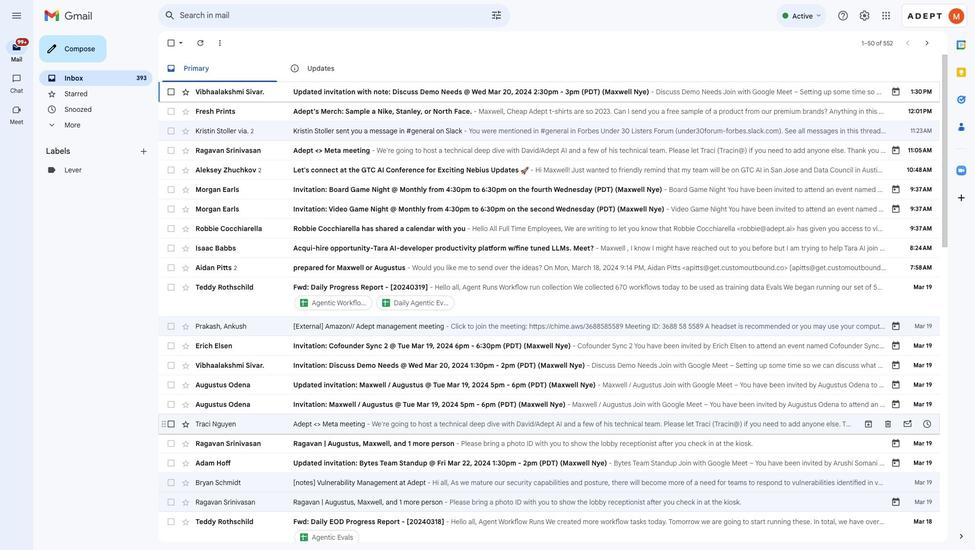 Task type: describe. For each thing, give the bounding box(es) containing it.
gmail image
[[44, 6, 97, 25]]

1 cell from the top
[[293, 283, 891, 312]]

advanced search options image
[[487, 5, 506, 25]]

4 row from the top
[[158, 141, 940, 160]]

calendar event image for 6th 'row' from the top
[[891, 185, 901, 195]]

1 calendar event image from the top
[[891, 146, 901, 155]]

older image
[[922, 38, 932, 48]]

search in mail image
[[161, 7, 179, 24]]

more email options image
[[215, 38, 225, 48]]

15 row from the top
[[158, 375, 940, 395]]

2 row from the top
[[158, 102, 940, 121]]

16 row from the top
[[158, 395, 940, 415]]

5 row from the top
[[158, 160, 940, 180]]

settings image
[[859, 10, 871, 22]]

6 row from the top
[[158, 180, 940, 199]]

support image
[[837, 10, 849, 22]]

7 row from the top
[[158, 199, 940, 219]]

10 row from the top
[[158, 258, 940, 278]]

1 horizontal spatial tab list
[[948, 31, 975, 515]]

9 row from the top
[[158, 239, 940, 258]]

20 row from the top
[[158, 473, 940, 493]]



Task type: locate. For each thing, give the bounding box(es) containing it.
11 row from the top
[[158, 278, 940, 317]]

tab list
[[948, 31, 975, 515], [158, 55, 940, 82]]

13 row from the top
[[158, 336, 940, 356]]

18 row from the top
[[158, 434, 940, 454]]

1 vertical spatial calendar event image
[[891, 204, 901, 214]]

1 row from the top
[[158, 82, 940, 102]]

cell
[[293, 283, 891, 312], [293, 517, 891, 546]]

12 row from the top
[[158, 317, 940, 336]]

🚀 image
[[521, 167, 529, 175]]

main menu image
[[11, 10, 22, 22]]

21 row from the top
[[158, 493, 940, 512]]

1 calendar event image from the top
[[891, 87, 901, 97]]

1 vertical spatial cell
[[293, 517, 891, 546]]

navigation
[[0, 31, 34, 550]]

None checkbox
[[166, 107, 176, 116], [166, 185, 176, 195], [166, 204, 176, 214], [166, 263, 176, 273], [166, 283, 176, 292], [166, 322, 176, 331], [166, 380, 176, 390], [166, 400, 176, 410], [166, 419, 176, 429], [166, 439, 176, 449], [166, 478, 176, 488], [166, 498, 176, 507], [166, 517, 176, 527], [166, 107, 176, 116], [166, 185, 176, 195], [166, 204, 176, 214], [166, 263, 176, 273], [166, 283, 176, 292], [166, 322, 176, 331], [166, 380, 176, 390], [166, 400, 176, 410], [166, 419, 176, 429], [166, 439, 176, 449], [166, 478, 176, 488], [166, 498, 176, 507], [166, 517, 176, 527]]

8 row from the top
[[158, 219, 940, 239]]

calendar event image for first 'row' from the top
[[891, 87, 901, 97]]

None checkbox
[[166, 38, 176, 48], [166, 87, 176, 97], [166, 126, 176, 136], [166, 146, 176, 155], [166, 165, 176, 175], [166, 224, 176, 234], [166, 243, 176, 253], [166, 341, 176, 351], [166, 361, 176, 371], [166, 458, 176, 468], [166, 38, 176, 48], [166, 87, 176, 97], [166, 126, 176, 136], [166, 146, 176, 155], [166, 165, 176, 175], [166, 224, 176, 234], [166, 243, 176, 253], [166, 341, 176, 351], [166, 361, 176, 371], [166, 458, 176, 468]]

3 row from the top
[[158, 121, 940, 141]]

2 calendar event image from the top
[[891, 185, 901, 195]]

22 row from the top
[[158, 512, 940, 550]]

0 vertical spatial calendar event image
[[891, 87, 901, 97]]

refresh image
[[196, 38, 205, 48]]

calendar event image
[[891, 87, 901, 97], [891, 185, 901, 195]]

2 cell from the top
[[293, 517, 891, 546]]

Search in mail text field
[[180, 11, 463, 21]]

updates tab
[[282, 55, 405, 82]]

17 row from the top
[[158, 415, 940, 434]]

Search in mail search field
[[158, 4, 510, 27]]

main content
[[158, 55, 940, 550]]

19 row from the top
[[158, 454, 940, 473]]

0 vertical spatial calendar event image
[[891, 146, 901, 155]]

primary tab
[[158, 55, 281, 82]]

0 vertical spatial cell
[[293, 283, 891, 312]]

0 horizontal spatial tab list
[[158, 55, 940, 82]]

14 row from the top
[[158, 356, 940, 375]]

calendar event image
[[891, 146, 901, 155], [891, 204, 901, 214]]

heading
[[0, 56, 33, 64], [0, 87, 33, 95], [0, 118, 33, 126], [46, 147, 139, 156]]

row
[[158, 82, 940, 102], [158, 102, 940, 121], [158, 121, 940, 141], [158, 141, 940, 160], [158, 160, 940, 180], [158, 180, 940, 199], [158, 199, 940, 219], [158, 219, 940, 239], [158, 239, 940, 258], [158, 258, 940, 278], [158, 278, 940, 317], [158, 317, 940, 336], [158, 336, 940, 356], [158, 356, 940, 375], [158, 375, 940, 395], [158, 395, 940, 415], [158, 415, 940, 434], [158, 434, 940, 454], [158, 454, 940, 473], [158, 473, 940, 493], [158, 493, 940, 512], [158, 512, 940, 550]]

1 vertical spatial calendar event image
[[891, 185, 901, 195]]

2 calendar event image from the top
[[891, 204, 901, 214]]



Task type: vqa. For each thing, say whether or not it's contained in the screenshot.
1st row from the bottom
yes



